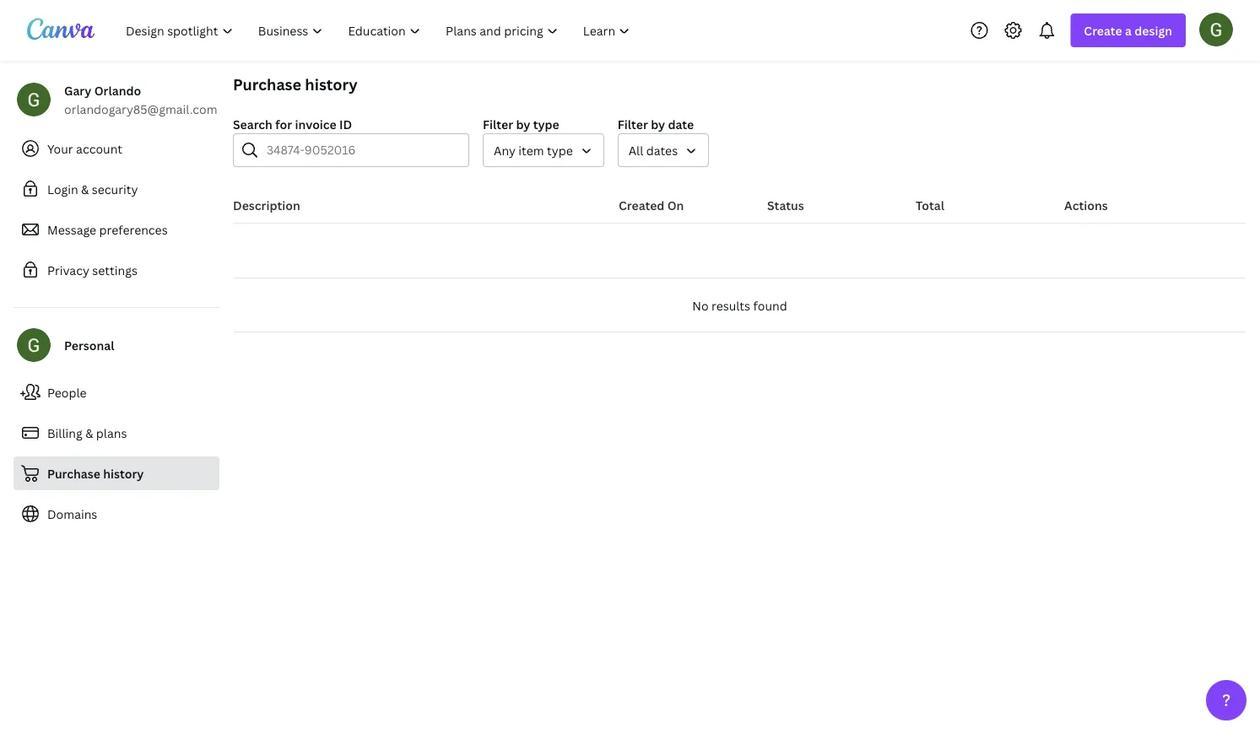 Task type: locate. For each thing, give the bounding box(es) containing it.
& for billing
[[85, 425, 93, 441]]

type up any item type button
[[533, 116, 560, 132]]

design
[[1135, 22, 1173, 38]]

purchase history down billing & plans
[[47, 466, 144, 482]]

orlandogary85@gmail.com
[[64, 101, 217, 117]]

1 by from the left
[[516, 116, 531, 132]]

& right login
[[81, 181, 89, 197]]

message
[[47, 222, 96, 238]]

0 vertical spatial type
[[533, 116, 560, 132]]

created on
[[619, 197, 684, 213]]

0 horizontal spatial filter
[[483, 116, 513, 132]]

actions
[[1065, 197, 1108, 213]]

1 horizontal spatial history
[[305, 74, 358, 95]]

privacy settings
[[47, 262, 138, 278]]

history inside 'link'
[[103, 466, 144, 482]]

1 vertical spatial &
[[85, 425, 93, 441]]

purchase history link
[[14, 457, 220, 491]]

0 horizontal spatial by
[[516, 116, 531, 132]]

0 vertical spatial history
[[305, 74, 358, 95]]

date
[[668, 116, 694, 132]]

1 horizontal spatial filter
[[618, 116, 648, 132]]

id
[[339, 116, 352, 132]]

found
[[754, 298, 788, 314]]

history down billing & plans link
[[103, 466, 144, 482]]

0 vertical spatial &
[[81, 181, 89, 197]]

privacy settings link
[[14, 253, 220, 287]]

top level navigation element
[[115, 14, 645, 47]]

by for type
[[516, 116, 531, 132]]

purchase up "domains"
[[47, 466, 100, 482]]

1 horizontal spatial purchase
[[233, 74, 302, 95]]

1 vertical spatial type
[[547, 142, 573, 158]]

by up item
[[516, 116, 531, 132]]

purchase
[[233, 74, 302, 95], [47, 466, 100, 482]]

login & security link
[[14, 172, 220, 206]]

for
[[275, 116, 292, 132]]

0 horizontal spatial purchase history
[[47, 466, 144, 482]]

&
[[81, 181, 89, 197], [85, 425, 93, 441]]

no
[[693, 298, 709, 314]]

filter
[[483, 116, 513, 132], [618, 116, 648, 132]]

gary orlando orlandogary85@gmail.com
[[64, 82, 217, 117]]

purchase up search
[[233, 74, 302, 95]]

by
[[516, 116, 531, 132], [651, 116, 665, 132]]

by for date
[[651, 116, 665, 132]]

create a design button
[[1071, 14, 1186, 47]]

filter up all
[[618, 116, 648, 132]]

2 filter from the left
[[618, 116, 648, 132]]

1 filter from the left
[[483, 116, 513, 132]]

Any item type button
[[483, 133, 604, 167]]

type right item
[[547, 142, 573, 158]]

1 vertical spatial purchase
[[47, 466, 100, 482]]

billing & plans
[[47, 425, 127, 441]]

any
[[494, 142, 516, 158]]

0 vertical spatial purchase history
[[233, 74, 358, 95]]

history
[[305, 74, 358, 95], [103, 466, 144, 482]]

filter for filter by type
[[483, 116, 513, 132]]

domains
[[47, 506, 97, 522]]

1 vertical spatial purchase history
[[47, 466, 144, 482]]

filter by type
[[483, 116, 560, 132]]

history up "id"
[[305, 74, 358, 95]]

0 horizontal spatial purchase
[[47, 466, 100, 482]]

0 horizontal spatial history
[[103, 466, 144, 482]]

filter by date
[[618, 116, 694, 132]]

& left plans
[[85, 425, 93, 441]]

purchase history
[[233, 74, 358, 95], [47, 466, 144, 482]]

type inside button
[[547, 142, 573, 158]]

gary
[[64, 82, 91, 98]]

type for filter by type
[[533, 116, 560, 132]]

message preferences link
[[14, 213, 220, 247]]

type
[[533, 116, 560, 132], [547, 142, 573, 158]]

by left date
[[651, 116, 665, 132]]

settings
[[92, 262, 138, 278]]

plans
[[96, 425, 127, 441]]

1 vertical spatial history
[[103, 466, 144, 482]]

personal
[[64, 337, 114, 353]]

2 by from the left
[[651, 116, 665, 132]]

invoice
[[295, 116, 337, 132]]

1 horizontal spatial by
[[651, 116, 665, 132]]

purchase history up search for invoice id
[[233, 74, 358, 95]]

on
[[668, 197, 684, 213]]

filter up any
[[483, 116, 513, 132]]

any item type
[[494, 142, 573, 158]]



Task type: describe. For each thing, give the bounding box(es) containing it.
your account
[[47, 141, 122, 157]]

gary orlando image
[[1200, 12, 1234, 46]]

results
[[712, 298, 751, 314]]

total
[[916, 197, 945, 213]]

filter for filter by date
[[618, 116, 648, 132]]

Search for invoice ID text field
[[267, 134, 458, 166]]

create a design
[[1084, 22, 1173, 38]]

login
[[47, 181, 78, 197]]

orlando
[[94, 82, 141, 98]]

domains link
[[14, 497, 220, 531]]

status
[[768, 197, 804, 213]]

dates
[[647, 142, 678, 158]]

a
[[1126, 22, 1132, 38]]

billing & plans link
[[14, 416, 220, 450]]

all dates
[[629, 142, 678, 158]]

description
[[233, 197, 300, 213]]

1 horizontal spatial purchase history
[[233, 74, 358, 95]]

& for login
[[81, 181, 89, 197]]

created
[[619, 197, 665, 213]]

people
[[47, 385, 87, 401]]

purchase inside 'link'
[[47, 466, 100, 482]]

type for any item type
[[547, 142, 573, 158]]

security
[[92, 181, 138, 197]]

people link
[[14, 376, 220, 410]]

privacy
[[47, 262, 89, 278]]

all
[[629, 142, 644, 158]]

create
[[1084, 22, 1123, 38]]

0 vertical spatial purchase
[[233, 74, 302, 95]]

billing
[[47, 425, 83, 441]]

no results found
[[693, 298, 788, 314]]

account
[[76, 141, 122, 157]]

search
[[233, 116, 273, 132]]

All dates button
[[618, 133, 709, 167]]

search for invoice id
[[233, 116, 352, 132]]

preferences
[[99, 222, 168, 238]]

message preferences
[[47, 222, 168, 238]]

item
[[519, 142, 544, 158]]

your
[[47, 141, 73, 157]]

your account link
[[14, 132, 220, 165]]

purchase history inside purchase history 'link'
[[47, 466, 144, 482]]

login & security
[[47, 181, 138, 197]]



Task type: vqa. For each thing, say whether or not it's contained in the screenshot.
"Gary"
yes



